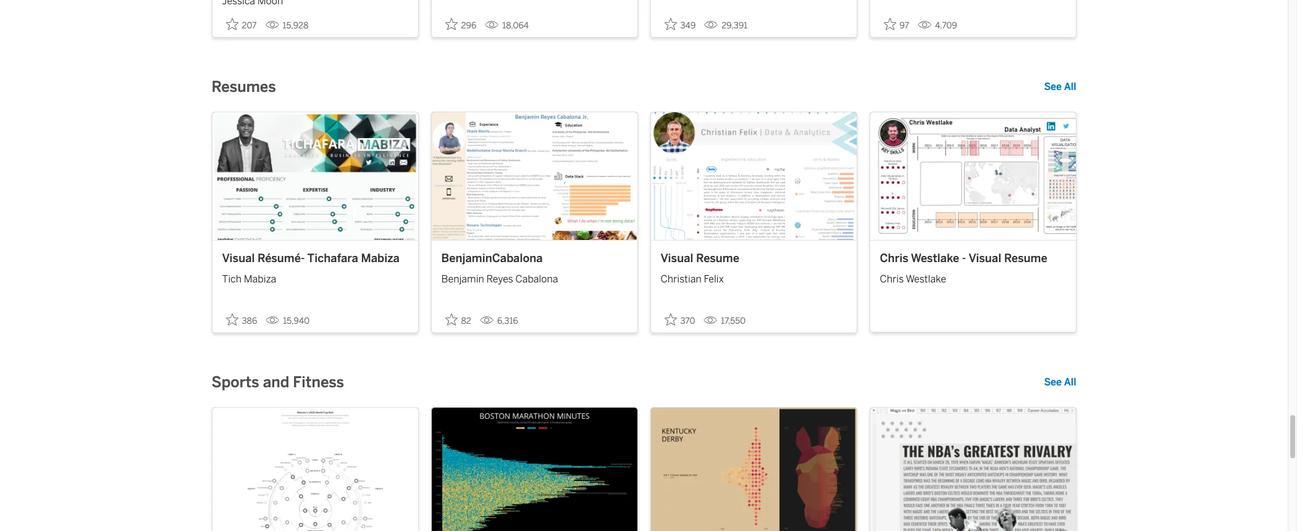 Task type: locate. For each thing, give the bounding box(es) containing it.
benjamincabalona link
[[441, 251, 627, 268]]

benjamin reyes cabalona link
[[441, 268, 627, 287]]

1 vertical spatial westlake
[[906, 274, 946, 286]]

mabiza right tich
[[244, 274, 276, 286]]

add favorite button containing 296
[[441, 14, 480, 35]]

visual up christian
[[661, 252, 693, 265]]

2 all from the top
[[1064, 377, 1076, 388]]

westlake
[[911, 252, 959, 265], [906, 274, 946, 286]]

sports
[[212, 374, 259, 392]]

1 vertical spatial see all
[[1044, 377, 1076, 388]]

Add Favorite button
[[880, 14, 913, 35]]

chris for chris westlake
[[880, 274, 904, 286]]

2 see all from the top
[[1044, 377, 1076, 388]]

1 see all from the top
[[1044, 81, 1076, 93]]

-
[[962, 252, 966, 265]]

add favorite button down benjamin
[[441, 310, 475, 330]]

1 horizontal spatial visual
[[661, 252, 693, 265]]

18,064 views element
[[480, 16, 534, 36]]

add favorite button containing 386
[[222, 310, 261, 330]]

mabiza
[[361, 252, 400, 265], [244, 274, 276, 286]]

6,316 views element
[[475, 311, 523, 332]]

2 see all link from the top
[[1044, 375, 1076, 390]]

1 visual from the left
[[222, 252, 255, 265]]

add favorite button for 15,928
[[222, 14, 260, 35]]

0 horizontal spatial visual
[[222, 252, 255, 265]]

cabalona
[[515, 274, 558, 286]]

see all link for sports and fitness
[[1044, 375, 1076, 390]]

workbook thumbnail image
[[212, 113, 418, 240], [431, 113, 637, 240], [651, 113, 856, 240], [870, 113, 1076, 240], [212, 408, 418, 532], [431, 408, 637, 532], [651, 408, 856, 532], [870, 408, 1076, 532]]

visual right -
[[969, 252, 1001, 265]]

1 vertical spatial see
[[1044, 377, 1062, 388]]

296
[[461, 21, 476, 31]]

see all link
[[1044, 80, 1076, 95], [1044, 375, 1076, 390]]

add favorite button left 15,928
[[222, 14, 260, 35]]

add favorite button for 6,316
[[441, 310, 475, 330]]

all
[[1064, 81, 1076, 93], [1064, 377, 1076, 388]]

29,391 views element
[[699, 16, 753, 36]]

2 horizontal spatial visual
[[969, 252, 1001, 265]]

add favorite button left 18,064
[[441, 14, 480, 35]]

visual
[[222, 252, 255, 265], [661, 252, 693, 265], [969, 252, 1001, 265]]

0 horizontal spatial resume
[[696, 252, 739, 265]]

chris inside chris westlake - visual resume link
[[880, 252, 908, 265]]

visual resume
[[661, 252, 739, 265]]

add favorite button containing 349
[[661, 14, 699, 35]]

visual résumé- tichafara mabiza link
[[222, 251, 408, 268]]

4,709
[[935, 21, 957, 31]]

add favorite button containing 82
[[441, 310, 475, 330]]

1 horizontal spatial resume
[[1004, 252, 1048, 265]]

Add Favorite button
[[661, 310, 699, 330]]

westlake for chris westlake
[[906, 274, 946, 286]]

mabiza right tichafara
[[361, 252, 400, 265]]

see all resumes element
[[1044, 80, 1076, 95]]

0 vertical spatial westlake
[[911, 252, 959, 265]]

benjamincabalona
[[441, 252, 543, 265]]

see
[[1044, 81, 1062, 93], [1044, 377, 1062, 388]]

0 vertical spatial see
[[1044, 81, 1062, 93]]

3 visual from the left
[[969, 252, 1001, 265]]

0 vertical spatial see all link
[[1044, 80, 1076, 95]]

see for resumes
[[1044, 81, 1062, 93]]

1 horizontal spatial mabiza
[[361, 252, 400, 265]]

2 see from the top
[[1044, 377, 1062, 388]]

resume up felix
[[696, 252, 739, 265]]

westlake down chris westlake - visual resume
[[906, 274, 946, 286]]

all for resumes
[[1064, 81, 1076, 93]]

see inside "element"
[[1044, 81, 1062, 93]]

17,550 views element
[[699, 311, 751, 332]]

sports and fitness
[[212, 374, 344, 392]]

all inside "element"
[[1064, 81, 1076, 93]]

add favorite button for 29,391
[[661, 14, 699, 35]]

1 see all link from the top
[[1044, 80, 1076, 95]]

207
[[242, 21, 257, 31]]

visual inside "link"
[[222, 252, 255, 265]]

visual résumé- tichafara mabiza
[[222, 252, 400, 265]]

370
[[680, 316, 695, 327]]

1 vertical spatial chris
[[880, 274, 904, 286]]

1 all from the top
[[1064, 81, 1076, 93]]

visual resume link
[[661, 251, 847, 268]]

chris for chris westlake - visual resume
[[880, 252, 908, 265]]

see all
[[1044, 81, 1076, 93], [1044, 377, 1076, 388]]

visual for visual resume
[[661, 252, 693, 265]]

add favorite button down the tich mabiza
[[222, 310, 261, 330]]

0 vertical spatial all
[[1064, 81, 1076, 93]]

1 vertical spatial all
[[1064, 377, 1076, 388]]

15,940
[[283, 316, 310, 327]]

1 see from the top
[[1044, 81, 1062, 93]]

sports and fitness heading
[[212, 373, 344, 393]]

2 visual from the left
[[661, 252, 693, 265]]

1 vertical spatial see all link
[[1044, 375, 1076, 390]]

christian felix
[[661, 274, 724, 286]]

westlake left -
[[911, 252, 959, 265]]

Add Favorite button
[[222, 14, 260, 35], [441, 14, 480, 35], [661, 14, 699, 35], [222, 310, 261, 330], [441, 310, 475, 330]]

benjamin reyes cabalona
[[441, 274, 558, 286]]

2 chris from the top
[[880, 274, 904, 286]]

add favorite button for 15,940
[[222, 310, 261, 330]]

add favorite button containing 207
[[222, 14, 260, 35]]

resumes
[[212, 78, 276, 96]]

0 vertical spatial mabiza
[[361, 252, 400, 265]]

0 vertical spatial chris
[[880, 252, 908, 265]]

add favorite button left 29,391
[[661, 14, 699, 35]]

all for sports and fitness
[[1064, 377, 1076, 388]]

0 vertical spatial see all
[[1044, 81, 1076, 93]]

visual up tich
[[222, 252, 255, 265]]

chris
[[880, 252, 908, 265], [880, 274, 904, 286]]

resume
[[696, 252, 739, 265], [1004, 252, 1048, 265]]

benjamin
[[441, 274, 484, 286]]

0 horizontal spatial mabiza
[[244, 274, 276, 286]]

chris inside "chris westlake" link
[[880, 274, 904, 286]]

resume up "chris westlake" link
[[1004, 252, 1048, 265]]

1 chris from the top
[[880, 252, 908, 265]]



Task type: describe. For each thing, give the bounding box(es) containing it.
see all for sports and fitness
[[1044, 377, 1076, 388]]

tich mabiza
[[222, 274, 276, 286]]

97
[[900, 21, 909, 31]]

1 vertical spatial mabiza
[[244, 274, 276, 286]]

15,928
[[283, 21, 309, 31]]

westlake for chris westlake - visual resume
[[911, 252, 959, 265]]

15,940 views element
[[261, 311, 315, 332]]

and
[[263, 374, 289, 392]]

christian felix link
[[661, 268, 847, 287]]

18,064
[[502, 21, 529, 31]]

1 resume from the left
[[696, 252, 739, 265]]

fitness
[[293, 374, 344, 392]]

visual for visual résumé- tichafara mabiza
[[222, 252, 255, 265]]

add favorite button for 18,064
[[441, 14, 480, 35]]

chris westlake - visual resume link
[[880, 251, 1066, 268]]

chris westlake
[[880, 274, 946, 286]]

tichafara
[[307, 252, 358, 265]]

mabiza inside "link"
[[361, 252, 400, 265]]

15,928 views element
[[260, 16, 313, 36]]

chris westlake - visual resume
[[880, 252, 1048, 265]]

see all for resumes
[[1044, 81, 1076, 93]]

tich
[[222, 274, 242, 286]]

see for sports and fitness
[[1044, 377, 1062, 388]]

reyes
[[486, 274, 513, 286]]

résumé-
[[258, 252, 305, 265]]

see all sports and fitness element
[[1044, 375, 1076, 390]]

resumes heading
[[212, 77, 276, 97]]

4,709 views element
[[913, 16, 962, 36]]

christian
[[661, 274, 702, 286]]

386
[[242, 316, 257, 327]]

349
[[680, 21, 696, 31]]

29,391
[[722, 21, 748, 31]]

82
[[461, 316, 471, 327]]

chris westlake link
[[880, 268, 1066, 287]]

6,316
[[497, 316, 518, 327]]

felix
[[704, 274, 724, 286]]

see all link for resumes
[[1044, 80, 1076, 95]]

17,550
[[721, 316, 746, 327]]

2 resume from the left
[[1004, 252, 1048, 265]]

tich mabiza link
[[222, 268, 408, 287]]



Task type: vqa. For each thing, say whether or not it's contained in the screenshot.


